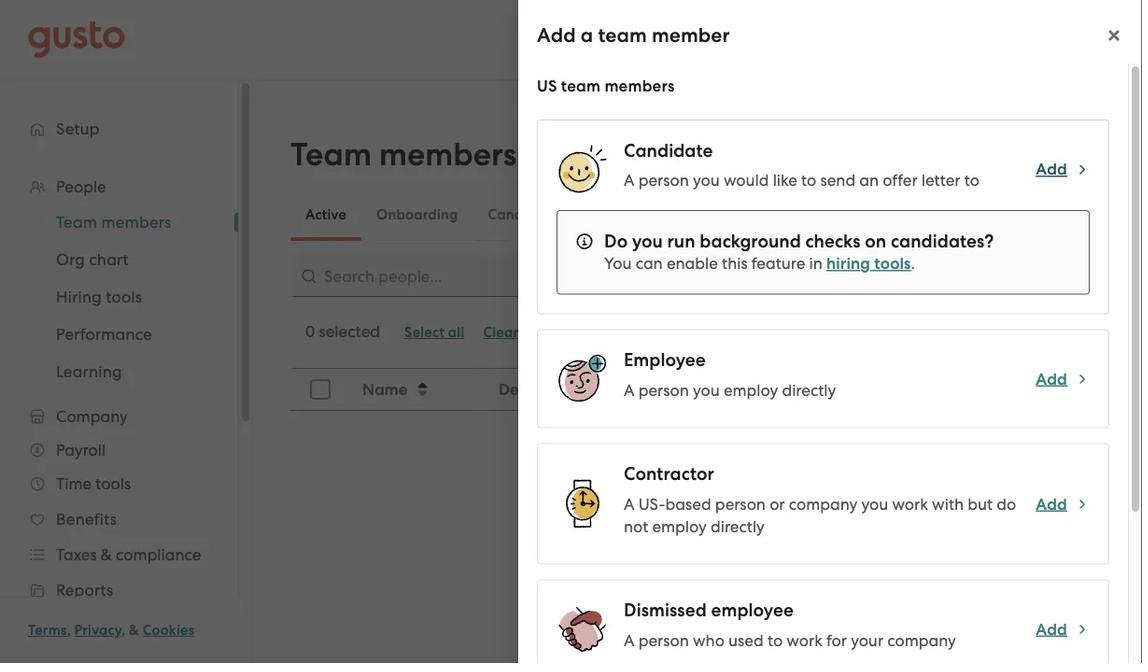 Task type: locate. For each thing, give the bounding box(es) containing it.
your
[[851, 631, 884, 650]]

team
[[290, 136, 372, 174]]

dismissed button
[[693, 192, 789, 237]]

company right or
[[789, 495, 858, 513]]

0
[[305, 322, 315, 341]]

select
[[405, 324, 445, 341]]

all inside button
[[522, 324, 539, 341]]

1 vertical spatial add a team member
[[912, 149, 1069, 168]]

dismissed inside button
[[708, 206, 774, 223]]

to right letter
[[965, 171, 980, 190]]

person left or
[[715, 495, 766, 513]]

all
[[448, 324, 465, 341], [522, 324, 539, 341]]

0 horizontal spatial work
[[787, 631, 823, 650]]

name button
[[351, 370, 486, 409]]

team members
[[290, 136, 517, 174]]

a up letter
[[948, 149, 958, 168]]

0 vertical spatial a
[[581, 24, 593, 47]]

0 selected status
[[305, 322, 380, 341]]

add
[[537, 24, 576, 47], [912, 149, 944, 168], [1036, 159, 1068, 179], [1036, 369, 1068, 388], [1036, 494, 1068, 513], [1036, 619, 1068, 639]]

0 horizontal spatial all
[[448, 324, 465, 341]]

0 horizontal spatial member
[[652, 24, 730, 47]]

2 add button from the top
[[1036, 368, 1090, 390]]

clear
[[483, 324, 519, 341]]

you left with
[[862, 495, 888, 513]]

0 horizontal spatial employ
[[652, 517, 707, 536]]

1 horizontal spatial work
[[892, 495, 928, 513]]

1 vertical spatial member
[[1005, 149, 1069, 168]]

add button for contractor
[[1036, 493, 1090, 515]]

1 vertical spatial work
[[787, 631, 823, 650]]

a inside dialog
[[581, 24, 593, 47]]

1 horizontal spatial a
[[948, 149, 958, 168]]

a up 'offboarding'
[[624, 171, 635, 190]]

1 vertical spatial dismissed
[[624, 600, 707, 621]]

like
[[773, 171, 797, 190]]

a for contractor
[[624, 495, 635, 513]]

0 horizontal spatial directly
[[711, 517, 765, 536]]

all right select on the left of the page
[[448, 324, 465, 341]]

1 add button from the top
[[1036, 158, 1090, 180]]

, left the &
[[122, 622, 125, 639]]

1 horizontal spatial add a team member
[[912, 149, 1069, 168]]

clear all button
[[474, 318, 548, 347]]

company right your at the right of page
[[888, 631, 956, 650]]

team up us team members
[[598, 24, 647, 47]]

1 vertical spatial company
[[888, 631, 956, 650]]

members up onboarding
[[379, 136, 517, 174]]

in
[[809, 254, 823, 273]]

dismissed inside "add a team member drawer" dialog
[[624, 600, 707, 621]]

1 horizontal spatial all
[[522, 324, 539, 341]]

for
[[827, 631, 847, 650]]

you can enable this feature in hiring tools .
[[604, 254, 915, 273]]

2 all from the left
[[522, 324, 539, 341]]

do
[[604, 230, 628, 252]]

a us-based person or company you work with but do not employ directly
[[624, 495, 1016, 536]]

1 horizontal spatial member
[[1005, 149, 1069, 168]]

work left with
[[892, 495, 928, 513]]

company
[[789, 495, 858, 513], [888, 631, 956, 650]]

you left would in the right top of the page
[[693, 171, 720, 190]]

1 vertical spatial a
[[948, 149, 958, 168]]

0 horizontal spatial a
[[581, 24, 593, 47]]

enable
[[667, 254, 718, 273]]

hiring
[[827, 254, 871, 273]]

1 horizontal spatial members
[[605, 76, 675, 95]]

0 horizontal spatial to
[[768, 631, 783, 650]]

1 vertical spatial employ
[[652, 517, 707, 536]]

1 horizontal spatial dismissed
[[708, 206, 774, 223]]

0 horizontal spatial ,
[[67, 622, 71, 639]]

member
[[652, 24, 730, 47], [1005, 149, 1069, 168]]

2 horizontal spatial to
[[965, 171, 980, 190]]

a
[[624, 171, 635, 190], [624, 381, 635, 399], [624, 495, 635, 513], [624, 631, 635, 650]]

on
[[865, 230, 887, 252]]

home image
[[28, 21, 125, 58]]

0 vertical spatial company
[[789, 495, 858, 513]]

1 horizontal spatial employ
[[724, 381, 778, 399]]

checks
[[806, 230, 861, 252]]

1 vertical spatial team
[[561, 76, 601, 95]]

to right 'like'
[[801, 171, 817, 190]]

work
[[892, 495, 928, 513], [787, 631, 823, 650]]

person for dismissed employee
[[639, 631, 689, 650]]

0 horizontal spatial dismissed
[[624, 600, 707, 621]]

employment type
[[827, 380, 957, 399]]

3 a from the top
[[624, 495, 635, 513]]

send
[[820, 171, 856, 190]]

add button
[[1036, 158, 1090, 180], [1036, 368, 1090, 390], [1036, 493, 1090, 515], [1036, 618, 1090, 641]]

onboarding
[[376, 206, 458, 223]]

can
[[636, 254, 663, 273]]

add a team member up us team members
[[537, 24, 730, 47]]

all right clear
[[522, 324, 539, 341]]

2 , from the left
[[122, 622, 125, 639]]

you
[[693, 171, 720, 190], [632, 230, 663, 252], [693, 381, 720, 399], [862, 495, 888, 513]]

0 vertical spatial add a team member
[[537, 24, 730, 47]]

0 vertical spatial member
[[652, 24, 730, 47]]

active
[[305, 206, 347, 223]]

run
[[667, 230, 695, 252]]

2 vertical spatial team
[[962, 149, 1001, 168]]

a for candidate
[[624, 171, 635, 190]]

based
[[665, 495, 711, 513]]

1 horizontal spatial directly
[[782, 381, 836, 399]]

, left privacy
[[67, 622, 71, 639]]

you down "employee"
[[693, 381, 720, 399]]

contractor
[[624, 463, 714, 485]]

0 horizontal spatial add a team member
[[537, 24, 730, 47]]

person for employee
[[639, 381, 689, 399]]

4 a from the top
[[624, 631, 635, 650]]

1 a from the top
[[624, 171, 635, 190]]

us
[[537, 76, 557, 95]]

a
[[581, 24, 593, 47], [948, 149, 958, 168]]

candidates
[[488, 206, 565, 223]]

team
[[598, 24, 647, 47], [561, 76, 601, 95], [962, 149, 1001, 168]]

person
[[639, 171, 689, 190], [639, 381, 689, 399], [715, 495, 766, 513], [639, 631, 689, 650]]

,
[[67, 622, 71, 639], [122, 622, 125, 639]]

to
[[801, 171, 817, 190], [965, 171, 980, 190], [768, 631, 783, 650]]

add a team member inside button
[[912, 149, 1069, 168]]

all inside button
[[448, 324, 465, 341]]

employee
[[711, 600, 794, 621]]

letter
[[922, 171, 961, 190]]

add button for dismissed employee
[[1036, 618, 1090, 641]]

this
[[722, 254, 748, 273]]

employ
[[724, 381, 778, 399], [652, 517, 707, 536]]

candidates button
[[473, 192, 579, 237]]

dismissed
[[708, 206, 774, 223], [624, 600, 707, 621]]

work left for
[[787, 631, 823, 650]]

add a team member
[[537, 24, 730, 47], [912, 149, 1069, 168]]

all for select all
[[448, 324, 465, 341]]

terms
[[28, 622, 67, 639]]

a left us-
[[624, 495, 635, 513]]

team members tab list
[[290, 189, 1091, 241]]

account menu element
[[828, 0, 1114, 79]]

dismissed employee
[[624, 600, 794, 621]]

a for employee
[[624, 381, 635, 399]]

team up candidates?
[[962, 149, 1001, 168]]

offboarding
[[594, 206, 678, 223]]

person left who
[[639, 631, 689, 650]]

feature
[[752, 254, 805, 273]]

3 add button from the top
[[1036, 493, 1090, 515]]

directly
[[782, 381, 836, 399], [711, 517, 765, 536]]

a person you would like to send an offer letter to
[[624, 171, 980, 190]]

0 vertical spatial dismissed
[[708, 206, 774, 223]]

you
[[604, 254, 632, 273]]

2 a from the top
[[624, 381, 635, 399]]

add a team member button
[[890, 136, 1091, 181]]

a person who used to work for your company
[[624, 631, 956, 650]]

1 horizontal spatial ,
[[122, 622, 125, 639]]

new notifications image
[[658, 323, 677, 342], [658, 323, 677, 342]]

a up us team members
[[581, 24, 593, 47]]

4 add button from the top
[[1036, 618, 1090, 641]]

type
[[924, 380, 957, 399]]

0 vertical spatial work
[[892, 495, 928, 513]]

a inside the a us-based person or company you work with but do not employ directly
[[624, 495, 635, 513]]

1 all from the left
[[448, 324, 465, 341]]

members
[[605, 76, 675, 95], [379, 136, 517, 174]]

you up can at the right of page
[[632, 230, 663, 252]]

0 vertical spatial members
[[605, 76, 675, 95]]

to right the used
[[768, 631, 783, 650]]

dismissed for dismissed employee
[[624, 600, 707, 621]]

1 vertical spatial directly
[[711, 517, 765, 536]]

0 horizontal spatial company
[[789, 495, 858, 513]]

dismissed for dismissed
[[708, 206, 774, 223]]

a for dismissed employee
[[624, 631, 635, 650]]

0 horizontal spatial members
[[379, 136, 517, 174]]

add button for employee
[[1036, 368, 1090, 390]]

add a team member up letter
[[912, 149, 1069, 168]]

dismissed up who
[[624, 600, 707, 621]]

candidates?
[[891, 230, 994, 252]]

select all
[[405, 324, 465, 341]]

would
[[724, 171, 769, 190]]

.
[[911, 254, 915, 273]]

you inside alert
[[632, 230, 663, 252]]

a down "employee"
[[624, 381, 635, 399]]

person down "employee"
[[639, 381, 689, 399]]

a left who
[[624, 631, 635, 650]]

add for candidate
[[1036, 159, 1068, 179]]

an
[[860, 171, 879, 190]]

department
[[499, 380, 589, 399]]

team right us in the top left of the page
[[561, 76, 601, 95]]

members up candidate
[[605, 76, 675, 95]]

dismissed up the background
[[708, 206, 774, 223]]

person down candidate
[[639, 171, 689, 190]]



Task type: describe. For each thing, give the bounding box(es) containing it.
company inside the a us-based person or company you work with but do not employ directly
[[789, 495, 858, 513]]

name
[[362, 380, 408, 399]]

work inside the a us-based person or company you work with but do not employ directly
[[892, 495, 928, 513]]

members inside "add a team member drawer" dialog
[[605, 76, 675, 95]]

us-
[[639, 495, 665, 513]]

a person you employ directly
[[624, 381, 836, 399]]

person inside the a us-based person or company you work with but do not employ directly
[[715, 495, 766, 513]]

us team members
[[537, 76, 675, 95]]

do you run background checks on candidates?
[[604, 230, 994, 252]]

member inside add a team member button
[[1005, 149, 1069, 168]]

hiring tools link
[[827, 254, 911, 273]]

offer
[[883, 171, 918, 190]]

add a team member inside dialog
[[537, 24, 730, 47]]

&
[[129, 622, 139, 639]]

directly inside the a us-based person or company you work with but do not employ directly
[[711, 517, 765, 536]]

privacy link
[[74, 622, 122, 639]]

add for contractor
[[1036, 494, 1068, 513]]

Search people... field
[[290, 256, 739, 297]]

privacy
[[74, 622, 122, 639]]

but
[[968, 495, 993, 513]]

do you run background checks on candidates? alert
[[557, 210, 1090, 295]]

employee
[[624, 349, 706, 371]]

0 vertical spatial team
[[598, 24, 647, 47]]

1 horizontal spatial to
[[801, 171, 817, 190]]

do
[[997, 495, 1016, 513]]

1 , from the left
[[67, 622, 71, 639]]

add for employee
[[1036, 369, 1068, 388]]

team inside button
[[962, 149, 1001, 168]]

used
[[729, 631, 764, 650]]

offboarding button
[[579, 192, 693, 237]]

terms , privacy , & cookies
[[28, 622, 195, 639]]

0 vertical spatial employ
[[724, 381, 778, 399]]

with
[[932, 495, 964, 513]]

add a team member drawer dialog
[[518, 0, 1142, 663]]

1 horizontal spatial company
[[888, 631, 956, 650]]

0 vertical spatial directly
[[782, 381, 836, 399]]

active button
[[290, 192, 362, 237]]

all for clear all
[[522, 324, 539, 341]]

who
[[693, 631, 725, 650]]

candidate
[[624, 140, 713, 161]]

not
[[624, 517, 648, 536]]

employment type button
[[816, 370, 1076, 409]]

add button for candidate
[[1036, 158, 1090, 180]]

0 selected
[[305, 322, 380, 341]]

or
[[770, 495, 785, 513]]

onboarding button
[[362, 192, 473, 237]]

select all button
[[395, 318, 474, 347]]

background
[[700, 230, 801, 252]]

cookies button
[[143, 619, 195, 642]]

1 vertical spatial members
[[379, 136, 517, 174]]

selected
[[319, 322, 380, 341]]

department button
[[487, 370, 689, 409]]

you inside the a us-based person or company you work with but do not employ directly
[[862, 495, 888, 513]]

employment
[[827, 380, 920, 399]]

person for candidate
[[639, 171, 689, 190]]

add inside button
[[912, 149, 944, 168]]

add for dismissed employee
[[1036, 619, 1068, 639]]

clear all
[[483, 324, 539, 341]]

tools
[[875, 254, 911, 273]]

cookies
[[143, 622, 195, 639]]

member inside "add a team member drawer" dialog
[[652, 24, 730, 47]]

terms link
[[28, 622, 67, 639]]

a inside button
[[948, 149, 958, 168]]

Select all rows on this page checkbox
[[300, 369, 341, 410]]

employ inside the a us-based person or company you work with but do not employ directly
[[652, 517, 707, 536]]



Task type: vqa. For each thing, say whether or not it's contained in the screenshot.


